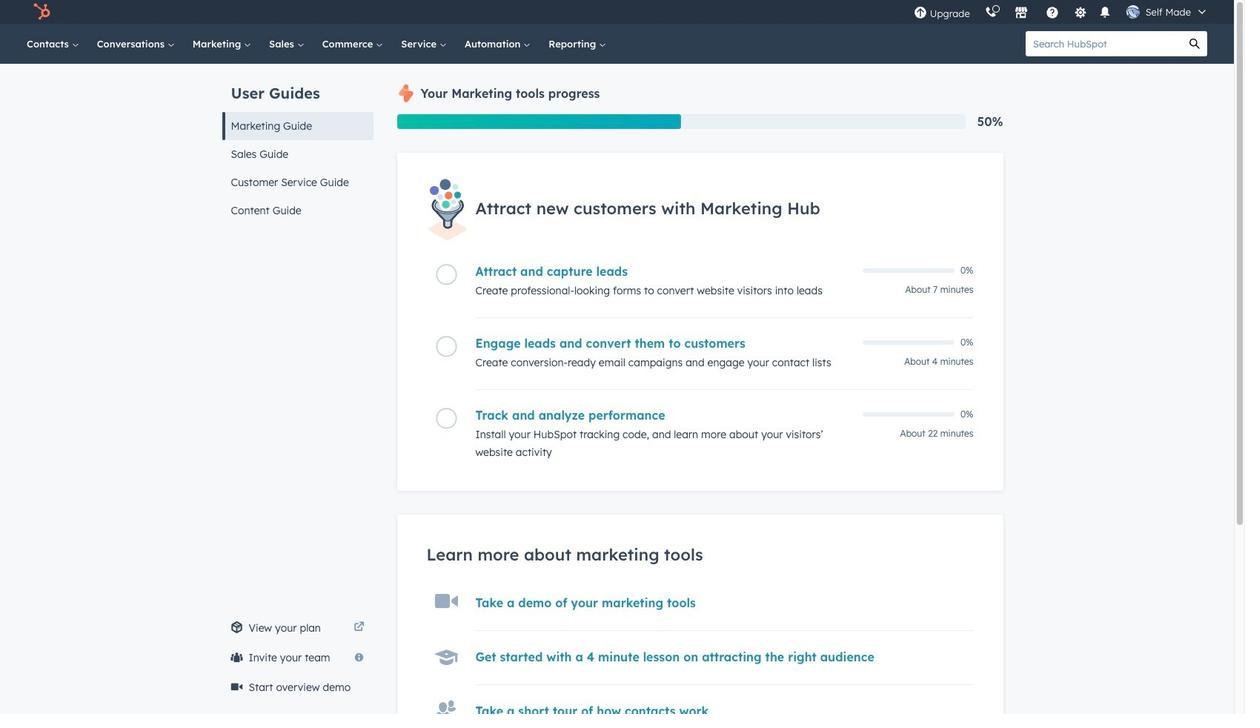 Task type: describe. For each thing, give the bounding box(es) containing it.
Search HubSpot search field
[[1026, 31, 1183, 56]]

2 link opens in a new window image from the top
[[354, 622, 364, 633]]

1 link opens in a new window image from the top
[[354, 619, 364, 637]]

ruby anderson image
[[1127, 5, 1140, 19]]



Task type: locate. For each thing, give the bounding box(es) containing it.
marketplaces image
[[1015, 7, 1028, 20]]

user guides element
[[222, 64, 373, 225]]

menu
[[907, 0, 1217, 24]]

progress bar
[[397, 114, 682, 129]]

link opens in a new window image
[[354, 619, 364, 637], [354, 622, 364, 633]]



Task type: vqa. For each thing, say whether or not it's contained in the screenshot.
User Guides "element" at the left top of page
yes



